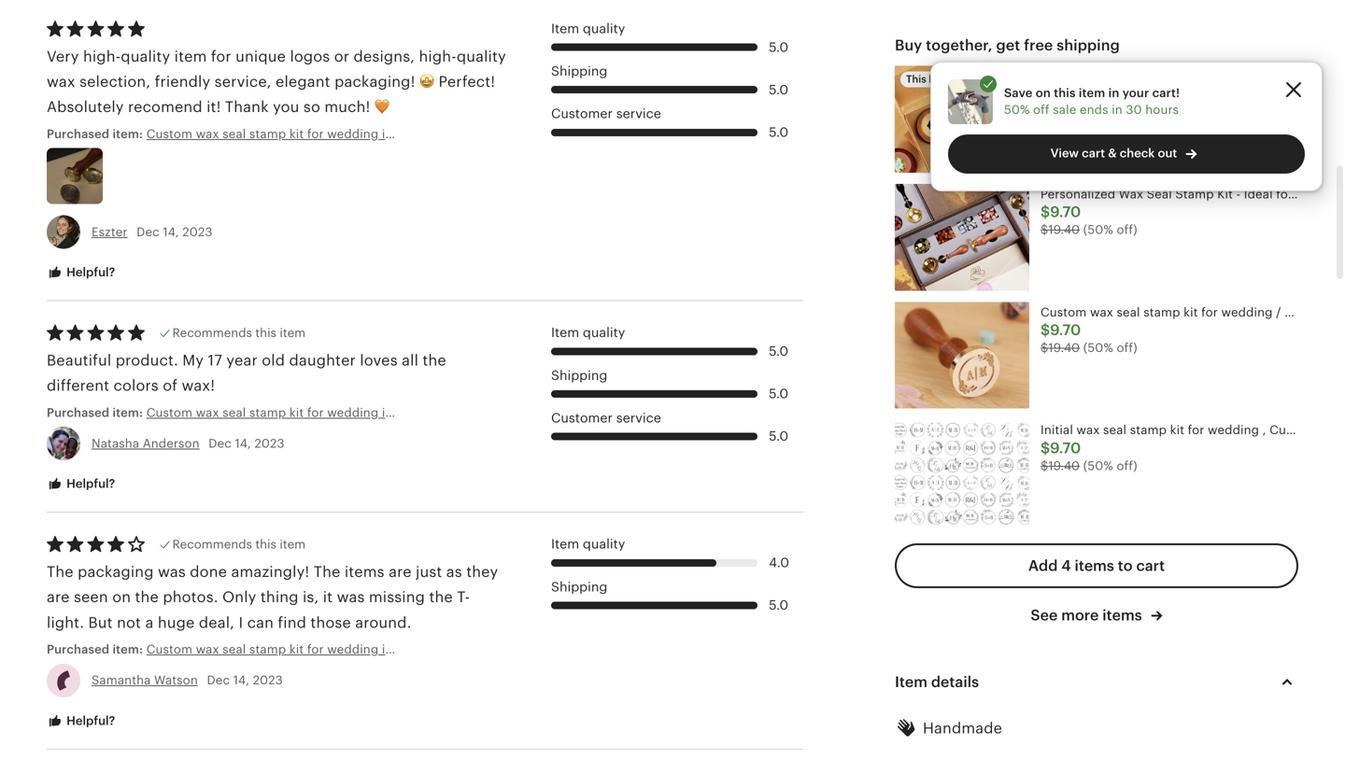 Task type: vqa. For each thing, say whether or not it's contained in the screenshot.
middle 2023
yes



Task type: describe. For each thing, give the bounding box(es) containing it.
item for the packaging was done amazingly! the items are just as they are seen on the photos. only thing is, it was missing the t- light. but not a huge deal, i can find those around.
[[551, 537, 580, 552]]

2 the from the left
[[314, 564, 341, 581]]

3 $ from the top
[[1041, 204, 1051, 221]]

product.
[[116, 352, 178, 369]]

to
[[1118, 558, 1133, 575]]

can
[[247, 615, 274, 632]]

or
[[334, 48, 350, 65]]

so
[[304, 99, 321, 116]]

off) for custom wax seal stamp kit for wedding / gift , personalized wax seal stamp kit for wedding , custom wax stamp kit , wax seal kit for gift 'image'
[[1117, 341, 1138, 355]]

this for the
[[255, 326, 277, 340]]

9.70 for personalized wax seal stamp kit - ideal for wedding invitations, gifts, and special occasions, with initial wax seal image
[[1051, 204, 1082, 221]]

shipping for beautiful product. my 17 year old daughter loves all the different colors of wax!
[[551, 368, 608, 383]]

missing
[[369, 589, 425, 606]]

wax!
[[182, 378, 215, 395]]

0 horizontal spatial was
[[158, 564, 186, 581]]

daughter
[[289, 352, 356, 369]]

custom wax seal stamp kit for wedding invitation , custom wax stamp kit for gift , wax seal kit , initial wax seal stamp custom for gift image
[[895, 66, 1030, 173]]

together,
[[926, 37, 993, 54]]

item: for of
[[113, 406, 143, 420]]

$ 9.70 $ 19.40 (50% off) for personalized wax seal stamp kit - ideal for wedding invitations, gifts, and special occasions, with initial wax seal image
[[1041, 204, 1138, 237]]

$ 9.70 $ 19.40 (50% off) for custom wax seal stamp kit for wedding invitation , custom wax stamp kit for gift , wax seal kit , initial wax seal stamp custom for gift image at the right of page
[[1041, 86, 1138, 119]]

4 off) from the top
[[1117, 459, 1138, 473]]

just
[[416, 564, 442, 581]]

personalized wax seal stamp kit - ideal for wedding invitations, gifts, and special occasions, with initial wax seal image
[[895, 184, 1030, 291]]

elegant
[[276, 73, 331, 90]]

3 5.0 from the top
[[769, 125, 789, 140]]

beautiful product. my 17 year old daughter loves all the different colors of wax!
[[47, 352, 447, 395]]

my
[[182, 352, 204, 369]]

seen
[[74, 589, 108, 606]]

loves
[[360, 352, 398, 369]]

item: for selection,
[[113, 127, 143, 141]]

helpful? for the
[[64, 714, 115, 728]]

recomend
[[128, 99, 203, 116]]

hours
[[1146, 103, 1179, 117]]

8 $ from the top
[[1041, 459, 1049, 473]]

amazingly!
[[231, 564, 310, 581]]

0 vertical spatial are
[[389, 564, 412, 581]]

this for as
[[255, 538, 277, 552]]

4
[[1062, 558, 1072, 575]]

save
[[1005, 86, 1033, 100]]

the inside beautiful product. my 17 year old daughter loves all the different colors of wax!
[[423, 352, 447, 369]]

see
[[1031, 607, 1058, 624]]

cart inside "view cart & check out" link
[[1082, 146, 1106, 160]]

beautiful
[[47, 352, 112, 369]]

thing
[[261, 589, 299, 606]]

see more items link
[[1031, 606, 1163, 627]]

buy together, get free shipping
[[895, 37, 1120, 54]]

perfect!
[[439, 73, 495, 90]]

4.0
[[769, 556, 790, 571]]

item inside item details dropdown button
[[895, 674, 928, 691]]

you
[[273, 99, 300, 116]]

9.70 for custom wax seal stamp kit for wedding invitation , custom wax stamp kit for gift , wax seal kit , initial wax seal stamp custom for gift image at the right of page
[[1051, 86, 1082, 103]]

more
[[1062, 607, 1099, 624]]

0 vertical spatial 14,
[[163, 225, 179, 239]]

wax
[[47, 73, 75, 90]]

much!
[[325, 99, 371, 116]]

shipping
[[1057, 37, 1120, 54]]

find
[[278, 615, 307, 632]]

customer service for very high-quality item for unique logos or designs, high-quality wax selection, friendly service, elegant packaging! 🤩 perfect! absolutely recomend it!  thank you so much! 🧡
[[551, 106, 662, 121]]

custom wax seal stamp kit for wedding / gift , personalized wax seal stamp kit for wedding , custom wax stamp kit , wax seal kit for gift image
[[895, 302, 1030, 409]]

quality for very high-quality item for unique logos or designs, high-quality wax selection, friendly service, elegant packaging! 🤩 perfect! absolutely recomend it!  thank you so much! 🧡
[[583, 21, 625, 36]]

cart!
[[1153, 86, 1180, 100]]

packaging
[[78, 564, 154, 581]]

helpful? for beautiful
[[64, 477, 115, 491]]

add 4 items to cart button
[[895, 544, 1299, 589]]

ends
[[1080, 103, 1109, 117]]

1 helpful? from the top
[[64, 265, 115, 280]]

eszter dec 14, 2023
[[92, 225, 213, 239]]

items for see
[[1103, 607, 1143, 624]]

it
[[323, 589, 333, 606]]

items for add
[[1075, 558, 1115, 575]]

very high-quality item for unique logos or designs, high-quality wax selection, friendly service, elegant packaging! 🤩 perfect! absolutely recomend it!  thank you so much! 🧡
[[47, 48, 506, 116]]

natasha anderson dec 14, 2023
[[92, 437, 285, 451]]

30
[[1127, 103, 1143, 117]]

6 $ from the top
[[1041, 341, 1049, 355]]

4 5.0 from the top
[[769, 344, 789, 359]]

1 5.0 from the top
[[769, 40, 789, 54]]

your
[[1123, 86, 1150, 100]]

0 vertical spatial in
[[1109, 86, 1120, 100]]

natasha
[[92, 437, 139, 451]]

0 horizontal spatial are
[[47, 589, 70, 606]]

add 4 items to cart
[[1029, 558, 1166, 575]]

samantha watson dec 14, 2023
[[92, 674, 283, 688]]

14, for done
[[233, 674, 250, 688]]

this inside save on this item in your cart! 50% off sale ends in 30 hours
[[1054, 86, 1076, 100]]

old
[[262, 352, 285, 369]]

absolutely
[[47, 99, 124, 116]]

(50% for personalized wax seal stamp kit - ideal for wedding invitations, gifts, and special occasions, with initial wax seal image
[[1084, 223, 1114, 237]]

item inside very high-quality item for unique logos or designs, high-quality wax selection, friendly service, elegant packaging! 🤩 perfect! absolutely recomend it!  thank you so much! 🧡
[[174, 48, 207, 65]]

around.
[[355, 615, 412, 632]]

1 vertical spatial in
[[1112, 103, 1123, 117]]

not
[[117, 615, 141, 632]]

free
[[1024, 37, 1054, 54]]

1 high- from the left
[[83, 48, 121, 65]]

buy
[[895, 37, 923, 54]]

50%
[[1005, 103, 1030, 117]]

save on this item in your cart! 50% off sale ends in 30 hours
[[1005, 86, 1180, 117]]

helpful? button for beautiful
[[33, 467, 129, 502]]

recommends for done
[[172, 538, 252, 552]]

very
[[47, 48, 79, 65]]

photos.
[[163, 589, 218, 606]]

2 $ from the top
[[1041, 105, 1049, 119]]

see more items
[[1031, 607, 1146, 624]]

logos
[[290, 48, 330, 65]]

2 high- from the left
[[419, 48, 457, 65]]

19.40 for personalized wax seal stamp kit - ideal for wedding invitations, gifts, and special occasions, with initial wax seal image
[[1049, 223, 1081, 237]]

purchased item: for are
[[47, 643, 146, 657]]

purchased item: for wax
[[47, 127, 146, 141]]

the up a on the left
[[135, 589, 159, 606]]

eszter
[[92, 225, 128, 239]]

colors
[[114, 378, 159, 395]]

2023 for 17
[[255, 437, 285, 451]]

1 helpful? button from the top
[[33, 256, 129, 290]]

19.40 for custom wax seal stamp kit for wedding invitation , custom wax stamp kit for gift , wax seal kit , initial wax seal stamp custom for gift image at the right of page
[[1049, 105, 1081, 119]]

friendly
[[155, 73, 211, 90]]

4 19.40 from the top
[[1049, 459, 1081, 473]]

view cart & check out
[[1051, 146, 1178, 160]]

anderson
[[143, 437, 200, 451]]

details
[[932, 674, 980, 691]]

9.70 for custom wax seal stamp kit for wedding / gift , personalized wax seal stamp kit for wedding , custom wax stamp kit , wax seal kit for gift 'image'
[[1051, 322, 1082, 339]]

1 $ from the top
[[1041, 86, 1051, 103]]

dec for was
[[207, 674, 230, 688]]



Task type: locate. For each thing, give the bounding box(es) containing it.
helpful? button
[[33, 256, 129, 290], [33, 467, 129, 502], [33, 704, 129, 739]]

it!
[[207, 99, 221, 116]]

19.40
[[1049, 105, 1081, 119], [1049, 223, 1081, 237], [1049, 341, 1081, 355], [1049, 459, 1081, 473]]

4 $ from the top
[[1041, 223, 1049, 237]]

sale
[[1054, 103, 1077, 117]]

designs,
[[354, 48, 415, 65]]

they
[[467, 564, 498, 581]]

purchased down absolutely at the left top of the page
[[47, 127, 110, 141]]

3 item: from the top
[[113, 643, 143, 657]]

service for beautiful product. my 17 year old daughter loves all the different colors of wax!
[[617, 411, 662, 426]]

0 vertical spatial customer service
[[551, 106, 662, 121]]

item up the amazingly!
[[280, 538, 306, 552]]

was up photos.
[[158, 564, 186, 581]]

3 item quality from the top
[[551, 537, 625, 552]]

1 horizontal spatial high-
[[419, 48, 457, 65]]

1 the from the left
[[47, 564, 74, 581]]

recommends this item up "done"
[[172, 538, 306, 552]]

4 9.70 from the top
[[1051, 440, 1082, 457]]

&
[[1109, 146, 1117, 160]]

view cart & check out link
[[949, 135, 1306, 174]]

1 item: from the top
[[113, 127, 143, 141]]

2023
[[183, 225, 213, 239], [255, 437, 285, 451], [253, 674, 283, 688]]

the left t-
[[429, 589, 453, 606]]

2023 right the eszter
[[183, 225, 213, 239]]

quality for the packaging was done amazingly! the items are just as they are seen on the photos. only thing is, it was missing the t- light. but not a huge deal, i can find those around.
[[583, 537, 625, 552]]

only
[[222, 589, 257, 606]]

the packaging was done amazingly! the items are just as they are seen on the photos. only thing is, it was missing the t- light. but not a huge deal, i can find those around.
[[47, 564, 498, 632]]

huge
[[158, 615, 195, 632]]

2 vertical spatial item:
[[113, 643, 143, 657]]

(50% for custom wax seal stamp kit for wedding / gift , personalized wax seal stamp kit for wedding , custom wax stamp kit , wax seal kit for gift 'image'
[[1084, 341, 1114, 355]]

2 helpful? button from the top
[[33, 467, 129, 502]]

1 vertical spatial helpful?
[[64, 477, 115, 491]]

0 horizontal spatial high-
[[83, 48, 121, 65]]

1 shipping from the top
[[551, 64, 608, 79]]

3 9.70 from the top
[[1051, 322, 1082, 339]]

14, down 'i'
[[233, 674, 250, 688]]

(50% for custom wax seal stamp kit for wedding invitation , custom wax stamp kit for gift , wax seal kit , initial wax seal stamp custom for gift image at the right of page
[[1084, 105, 1114, 119]]

purchased down different
[[47, 406, 110, 420]]

items up 'missing'
[[345, 564, 385, 581]]

helpful? down eszter 'link'
[[64, 265, 115, 280]]

2 vertical spatial dec
[[207, 674, 230, 688]]

17
[[208, 352, 222, 369]]

this up the amazingly!
[[255, 538, 277, 552]]

0 horizontal spatial the
[[47, 564, 74, 581]]

unique
[[236, 48, 286, 65]]

1 service from the top
[[617, 106, 662, 121]]

get
[[997, 37, 1021, 54]]

item inside save on this item in your cart! 50% off sale ends in 30 hours
[[1079, 86, 1106, 100]]

quality
[[583, 21, 625, 36], [121, 48, 170, 65], [457, 48, 506, 65], [583, 325, 625, 340], [583, 537, 625, 552]]

1 purchased item: from the top
[[47, 127, 146, 141]]

cart left & at the top
[[1082, 146, 1106, 160]]

cart inside add 4 items to cart button
[[1137, 558, 1166, 575]]

9.70
[[1051, 86, 1082, 103], [1051, 204, 1082, 221], [1051, 322, 1082, 339], [1051, 440, 1082, 457]]

2 service from the top
[[617, 411, 662, 426]]

2 vertical spatial purchased item:
[[47, 643, 146, 657]]

off
[[1034, 103, 1050, 117]]

0 vertical spatial was
[[158, 564, 186, 581]]

item
[[551, 21, 580, 36], [551, 325, 580, 340], [551, 537, 580, 552], [895, 674, 928, 691]]

helpful? button down natasha
[[33, 467, 129, 502]]

2 recommends from the top
[[172, 538, 252, 552]]

1 customer from the top
[[551, 106, 613, 121]]

4 (50% from the top
[[1084, 459, 1114, 473]]

1 vertical spatial service
[[617, 411, 662, 426]]

2 item: from the top
[[113, 406, 143, 420]]

1 vertical spatial recommends
[[172, 538, 252, 552]]

item details button
[[878, 660, 1316, 705]]

1 off) from the top
[[1117, 105, 1138, 119]]

recommends this item
[[172, 326, 306, 340], [172, 538, 306, 552]]

1 $ 9.70 $ 19.40 (50% off) from the top
[[1041, 86, 1138, 119]]

1 recommends this item from the top
[[172, 326, 306, 340]]

eszter link
[[92, 225, 128, 239]]

1 horizontal spatial the
[[314, 564, 341, 581]]

service
[[617, 106, 662, 121], [617, 411, 662, 426]]

customer for beautiful product. my 17 year old daughter loves all the different colors of wax!
[[551, 411, 613, 426]]

purchased item: for colors
[[47, 406, 146, 420]]

dec right the anderson
[[209, 437, 232, 451]]

in left 30 at the top right of page
[[1112, 103, 1123, 117]]

1 vertical spatial helpful? button
[[33, 467, 129, 502]]

1 vertical spatial cart
[[1137, 558, 1166, 575]]

0 horizontal spatial on
[[112, 589, 131, 606]]

all
[[402, 352, 419, 369]]

item:
[[113, 127, 143, 141], [113, 406, 143, 420], [113, 643, 143, 657]]

0 vertical spatial on
[[1036, 86, 1051, 100]]

customer service for beautiful product. my 17 year old daughter loves all the different colors of wax!
[[551, 411, 662, 426]]

0 vertical spatial cart
[[1082, 146, 1106, 160]]

1 customer service from the top
[[551, 106, 662, 121]]

view
[[1051, 146, 1079, 160]]

those
[[311, 615, 351, 632]]

0 vertical spatial item quality
[[551, 21, 625, 36]]

1 horizontal spatial are
[[389, 564, 412, 581]]

items inside the packaging was done amazingly! the items are just as they are seen on the photos. only thing is, it was missing the t- light. but not a huge deal, i can find those around.
[[345, 564, 385, 581]]

helpful? button for the
[[33, 704, 129, 739]]

are up light.
[[47, 589, 70, 606]]

2 vertical spatial this
[[255, 538, 277, 552]]

the up light.
[[47, 564, 74, 581]]

this up old
[[255, 326, 277, 340]]

1 vertical spatial purchased
[[47, 406, 110, 420]]

recommends for 17
[[172, 326, 252, 340]]

helpful? button down the samantha
[[33, 704, 129, 739]]

14,
[[163, 225, 179, 239], [235, 437, 251, 451], [233, 674, 250, 688]]

14, for 17
[[235, 437, 251, 451]]

3 purchased item: from the top
[[47, 643, 146, 657]]

1 vertical spatial 14,
[[235, 437, 251, 451]]

14, down beautiful product. my 17 year old daughter loves all the different colors of wax!
[[235, 437, 251, 451]]

item up old
[[280, 326, 306, 340]]

initial wax seal stamp kit for wedding , custom wax stamp kit for wedding gift , personalized wax seal kit , custom letter wax seal stamp image
[[895, 420, 1030, 527]]

0 vertical spatial dec
[[137, 225, 160, 239]]

out
[[1158, 146, 1178, 160]]

2 vertical spatial helpful?
[[64, 714, 115, 728]]

the up it
[[314, 564, 341, 581]]

on up off
[[1036, 86, 1051, 100]]

(50%
[[1084, 105, 1114, 119], [1084, 223, 1114, 237], [1084, 341, 1114, 355], [1084, 459, 1114, 473]]

item up friendly
[[174, 48, 207, 65]]

recommends up "done"
[[172, 538, 252, 552]]

year
[[227, 352, 258, 369]]

samantha watson link
[[92, 674, 198, 688]]

this up sale
[[1054, 86, 1076, 100]]

1 purchased from the top
[[47, 127, 110, 141]]

1 (50% from the top
[[1084, 105, 1114, 119]]

purchased for the packaging was done amazingly! the items are just as they are seen on the photos. only thing is, it was missing the t- light. but not a huge deal, i can find those around.
[[47, 643, 110, 657]]

5 5.0 from the top
[[769, 387, 789, 401]]

purchased
[[47, 127, 110, 141], [47, 406, 110, 420], [47, 643, 110, 657]]

2 recommends this item from the top
[[172, 538, 306, 552]]

the right the all
[[423, 352, 447, 369]]

item: down colors
[[113, 406, 143, 420]]

in left your
[[1109, 86, 1120, 100]]

2 9.70 from the top
[[1051, 204, 1082, 221]]

cart right to
[[1137, 558, 1166, 575]]

dec for my
[[209, 437, 232, 451]]

high- up selection,
[[83, 48, 121, 65]]

0 vertical spatial recommends
[[172, 326, 252, 340]]

2 shipping from the top
[[551, 368, 608, 383]]

1 vertical spatial on
[[112, 589, 131, 606]]

on inside save on this item in your cart! 50% off sale ends in 30 hours
[[1036, 86, 1051, 100]]

3 helpful? button from the top
[[33, 704, 129, 739]]

shipping for the packaging was done amazingly! the items are just as they are seen on the photos. only thing is, it was missing the t- light. but not a huge deal, i can find those around.
[[551, 580, 608, 595]]

item: down recomend at the left
[[113, 127, 143, 141]]

0 vertical spatial this
[[1054, 86, 1076, 100]]

0 vertical spatial purchased item:
[[47, 127, 146, 141]]

1 vertical spatial item quality
[[551, 325, 625, 340]]

purchased item: down different
[[47, 406, 146, 420]]

dec right "watson"
[[207, 674, 230, 688]]

2023 for done
[[253, 674, 283, 688]]

recommends this item up year
[[172, 326, 306, 340]]

eszter added a photo of their purchase image
[[47, 148, 103, 204]]

recommends
[[172, 326, 252, 340], [172, 538, 252, 552]]

1 horizontal spatial cart
[[1137, 558, 1166, 575]]

item quality for very high-quality item for unique logos or designs, high-quality wax selection, friendly service, elegant packaging! 🤩 perfect! absolutely recomend it!  thank you so much! 🧡
[[551, 21, 625, 36]]

natasha anderson link
[[92, 437, 200, 451]]

7 5.0 from the top
[[769, 598, 789, 613]]

of
[[163, 378, 178, 395]]

1 vertical spatial this
[[255, 326, 277, 340]]

quality for beautiful product. my 17 year old daughter loves all the different colors of wax!
[[583, 325, 625, 340]]

items right 4
[[1075, 558, 1115, 575]]

0 vertical spatial recommends this item
[[172, 326, 306, 340]]

item: down not
[[113, 643, 143, 657]]

2 vertical spatial shipping
[[551, 580, 608, 595]]

2 vertical spatial 14,
[[233, 674, 250, 688]]

5.0
[[769, 40, 789, 54], [769, 82, 789, 97], [769, 125, 789, 140], [769, 344, 789, 359], [769, 387, 789, 401], [769, 429, 789, 444], [769, 598, 789, 613]]

3 off) from the top
[[1117, 341, 1138, 355]]

1 recommends from the top
[[172, 326, 252, 340]]

19.40 for custom wax seal stamp kit for wedding / gift , personalized wax seal stamp kit for wedding , custom wax stamp kit , wax seal kit for gift 'image'
[[1049, 341, 1081, 355]]

item: for seen
[[113, 643, 143, 657]]

purchased item:
[[47, 127, 146, 141], [47, 406, 146, 420], [47, 643, 146, 657]]

are up 'missing'
[[389, 564, 412, 581]]

a
[[145, 615, 154, 632]]

1 vertical spatial was
[[337, 589, 365, 606]]

0 horizontal spatial cart
[[1082, 146, 1106, 160]]

off) for custom wax seal stamp kit for wedding invitation , custom wax stamp kit for gift , wax seal kit , initial wax seal stamp custom for gift image at the right of page
[[1117, 105, 1138, 119]]

recommends this item for amazingly!
[[172, 538, 306, 552]]

2 5.0 from the top
[[769, 82, 789, 97]]

2 customer from the top
[[551, 411, 613, 426]]

2023 down can at the left bottom
[[253, 674, 283, 688]]

deal,
[[199, 615, 235, 632]]

1 horizontal spatial on
[[1036, 86, 1051, 100]]

on inside the packaging was done amazingly! the items are just as they are seen on the photos. only thing is, it was missing the t- light. but not a huge deal, i can find those around.
[[112, 589, 131, 606]]

t-
[[457, 589, 470, 606]]

this
[[1054, 86, 1076, 100], [255, 326, 277, 340], [255, 538, 277, 552]]

customer service
[[551, 106, 662, 121], [551, 411, 662, 426]]

1 item quality from the top
[[551, 21, 625, 36]]

0 vertical spatial 2023
[[183, 225, 213, 239]]

0 vertical spatial item:
[[113, 127, 143, 141]]

2 purchased item: from the top
[[47, 406, 146, 420]]

off)
[[1117, 105, 1138, 119], [1117, 223, 1138, 237], [1117, 341, 1138, 355], [1117, 459, 1138, 473]]

2 purchased from the top
[[47, 406, 110, 420]]

item for very high-quality item for unique logos or designs, high-quality wax selection, friendly service, elegant packaging! 🤩 perfect! absolutely recomend it!  thank you so much! 🧡
[[551, 21, 580, 36]]

3 shipping from the top
[[551, 580, 608, 595]]

$ 9.70 $ 19.40 (50% off)
[[1041, 86, 1138, 119], [1041, 204, 1138, 237], [1041, 322, 1138, 355], [1041, 440, 1138, 473]]

done
[[190, 564, 227, 581]]

item quality for beautiful product. my 17 year old daughter loves all the different colors of wax!
[[551, 325, 625, 340]]

shipping for very high-quality item for unique logos or designs, high-quality wax selection, friendly service, elegant packaging! 🤩 perfect! absolutely recomend it!  thank you so much! 🧡
[[551, 64, 608, 79]]

1 horizontal spatial was
[[337, 589, 365, 606]]

item
[[174, 48, 207, 65], [1079, 86, 1106, 100], [280, 326, 306, 340], [280, 538, 306, 552]]

2 vertical spatial 2023
[[253, 674, 283, 688]]

6 5.0 from the top
[[769, 429, 789, 444]]

1 9.70 from the top
[[1051, 86, 1082, 103]]

purchased item: down absolutely at the left top of the page
[[47, 127, 146, 141]]

on
[[1036, 86, 1051, 100], [112, 589, 131, 606]]

items right "more"
[[1103, 607, 1143, 624]]

check
[[1120, 146, 1155, 160]]

1 vertical spatial are
[[47, 589, 70, 606]]

item for beautiful product. my 17 year old daughter loves all the different colors of wax!
[[551, 325, 580, 340]]

2 vertical spatial item quality
[[551, 537, 625, 552]]

0 vertical spatial helpful? button
[[33, 256, 129, 290]]

3 (50% from the top
[[1084, 341, 1114, 355]]

4 $ 9.70 $ 19.40 (50% off) from the top
[[1041, 440, 1138, 473]]

purchased down light.
[[47, 643, 110, 657]]

0 vertical spatial shipping
[[551, 64, 608, 79]]

high- up 🤩
[[419, 48, 457, 65]]

3 purchased from the top
[[47, 643, 110, 657]]

1 vertical spatial recommends this item
[[172, 538, 306, 552]]

3 helpful? from the top
[[64, 714, 115, 728]]

shipping
[[551, 64, 608, 79], [551, 368, 608, 383], [551, 580, 608, 595]]

customer for very high-quality item for unique logos or designs, high-quality wax selection, friendly service, elegant packaging! 🤩 perfect! absolutely recomend it!  thank you so much! 🧡
[[551, 106, 613, 121]]

purchased for very high-quality item for unique logos or designs, high-quality wax selection, friendly service, elegant packaging! 🤩 perfect! absolutely recomend it!  thank you so much! 🧡
[[47, 127, 110, 141]]

🧡
[[375, 99, 390, 116]]

0 vertical spatial service
[[617, 106, 662, 121]]

0 vertical spatial helpful?
[[64, 265, 115, 280]]

items inside button
[[1075, 558, 1115, 575]]

helpful?
[[64, 265, 115, 280], [64, 477, 115, 491], [64, 714, 115, 728]]

1 vertical spatial shipping
[[551, 368, 608, 383]]

2023 down beautiful product. my 17 year old daughter loves all the different colors of wax!
[[255, 437, 285, 451]]

recommends up 17
[[172, 326, 252, 340]]

1 vertical spatial dec
[[209, 437, 232, 451]]

2 19.40 from the top
[[1049, 223, 1081, 237]]

purchased item: down but
[[47, 643, 146, 657]]

2 (50% from the top
[[1084, 223, 1114, 237]]

purchased for beautiful product. my 17 year old daughter loves all the different colors of wax!
[[47, 406, 110, 420]]

2 helpful? from the top
[[64, 477, 115, 491]]

1 vertical spatial purchased item:
[[47, 406, 146, 420]]

but
[[88, 615, 113, 632]]

recommends this item for year
[[172, 326, 306, 340]]

1 19.40 from the top
[[1049, 105, 1081, 119]]

on down packaging
[[112, 589, 131, 606]]

item quality for the packaging was done amazingly! the items are just as they are seen on the photos. only thing is, it was missing the t- light. but not a huge deal, i can find those around.
[[551, 537, 625, 552]]

watson
[[154, 674, 198, 688]]

item quality
[[551, 21, 625, 36], [551, 325, 625, 340], [551, 537, 625, 552]]

service for very high-quality item for unique logos or designs, high-quality wax selection, friendly service, elegant packaging! 🤩 perfect! absolutely recomend it!  thank you so much! 🧡
[[617, 106, 662, 121]]

is,
[[303, 589, 319, 606]]

1 vertical spatial 2023
[[255, 437, 285, 451]]

helpful? down natasha
[[64, 477, 115, 491]]

1 vertical spatial customer service
[[551, 411, 662, 426]]

2 vertical spatial purchased
[[47, 643, 110, 657]]

item details
[[895, 674, 980, 691]]

for
[[211, 48, 232, 65]]

are
[[389, 564, 412, 581], [47, 589, 70, 606]]

in
[[1109, 86, 1120, 100], [1112, 103, 1123, 117]]

0 vertical spatial customer
[[551, 106, 613, 121]]

2 $ 9.70 $ 19.40 (50% off) from the top
[[1041, 204, 1138, 237]]

7 $ from the top
[[1041, 440, 1051, 457]]

off) for personalized wax seal stamp kit - ideal for wedding invitations, gifts, and special occasions, with initial wax seal image
[[1117, 223, 1138, 237]]

packaging!
[[335, 73, 415, 90]]

2 vertical spatial helpful? button
[[33, 704, 129, 739]]

2 off) from the top
[[1117, 223, 1138, 237]]

helpful? button down eszter 'link'
[[33, 256, 129, 290]]

as
[[447, 564, 462, 581]]

3 19.40 from the top
[[1049, 341, 1081, 355]]

different
[[47, 378, 109, 395]]

1 vertical spatial customer
[[551, 411, 613, 426]]

0 vertical spatial purchased
[[47, 127, 110, 141]]

2 item quality from the top
[[551, 325, 625, 340]]

the
[[423, 352, 447, 369], [135, 589, 159, 606], [429, 589, 453, 606]]

$ 9.70 $ 19.40 (50% off) for custom wax seal stamp kit for wedding / gift , personalized wax seal stamp kit for wedding , custom wax stamp kit , wax seal kit for gift 'image'
[[1041, 322, 1138, 355]]

add
[[1029, 558, 1058, 575]]

2 customer service from the top
[[551, 411, 662, 426]]

selection,
[[80, 73, 151, 90]]

1 vertical spatial item:
[[113, 406, 143, 420]]

light.
[[47, 615, 84, 632]]

item up ends
[[1079, 86, 1106, 100]]

14, right the eszter
[[163, 225, 179, 239]]

was right it
[[337, 589, 365, 606]]

helpful? down the samantha
[[64, 714, 115, 728]]

5 $ from the top
[[1041, 322, 1051, 339]]

cart
[[1082, 146, 1106, 160], [1137, 558, 1166, 575]]

dec right the eszter
[[137, 225, 160, 239]]

3 $ 9.70 $ 19.40 (50% off) from the top
[[1041, 322, 1138, 355]]

service,
[[215, 73, 272, 90]]



